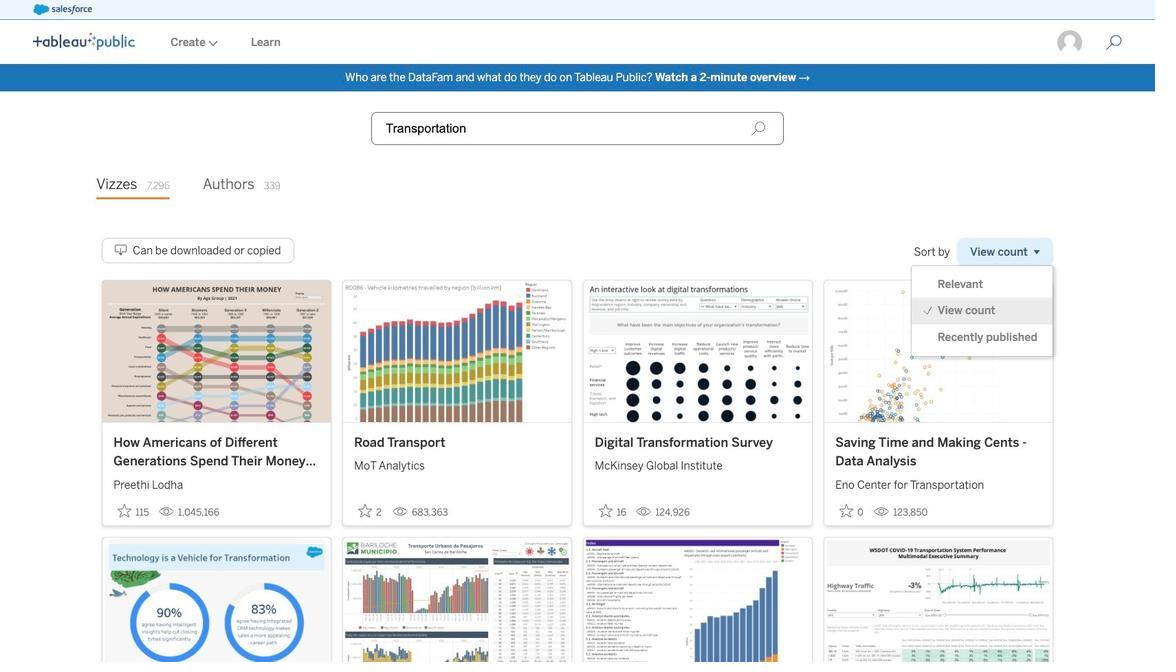 Task type: describe. For each thing, give the bounding box(es) containing it.
4 add favorite button from the left
[[835, 500, 868, 522]]

3 add favorite button from the left
[[595, 500, 631, 522]]

Search input field
[[371, 112, 784, 145]]

2 add favorite button from the left
[[354, 500, 387, 522]]



Task type: locate. For each thing, give the bounding box(es) containing it.
add favorite image
[[358, 504, 372, 518], [599, 504, 613, 518], [840, 504, 853, 518]]

2 horizontal spatial add favorite image
[[840, 504, 853, 518]]

1 add favorite button from the left
[[113, 500, 153, 522]]

workbook thumbnail image
[[102, 280, 331, 422], [343, 280, 571, 422], [584, 280, 812, 422], [824, 280, 1053, 422], [102, 537, 331, 662], [343, 537, 571, 662], [584, 537, 812, 662], [824, 537, 1053, 662]]

salesforce logo image
[[33, 4, 92, 15]]

1 horizontal spatial add favorite image
[[599, 504, 613, 518]]

logo image
[[33, 32, 135, 50]]

add favorite image
[[118, 504, 131, 518]]

list options menu
[[912, 272, 1053, 351]]

create image
[[206, 41, 218, 46]]

3 add favorite image from the left
[[840, 504, 853, 518]]

ruby.anderson5854 image
[[1056, 29, 1084, 56]]

go to search image
[[1089, 34, 1139, 51]]

search image
[[751, 121, 766, 136]]

0 horizontal spatial add favorite image
[[358, 504, 372, 518]]

Add Favorite button
[[113, 500, 153, 522], [354, 500, 387, 522], [595, 500, 631, 522], [835, 500, 868, 522]]

2 add favorite image from the left
[[599, 504, 613, 518]]

1 add favorite image from the left
[[358, 504, 372, 518]]



Task type: vqa. For each thing, say whether or not it's contained in the screenshot.
ruby.anderson5854 image
yes



